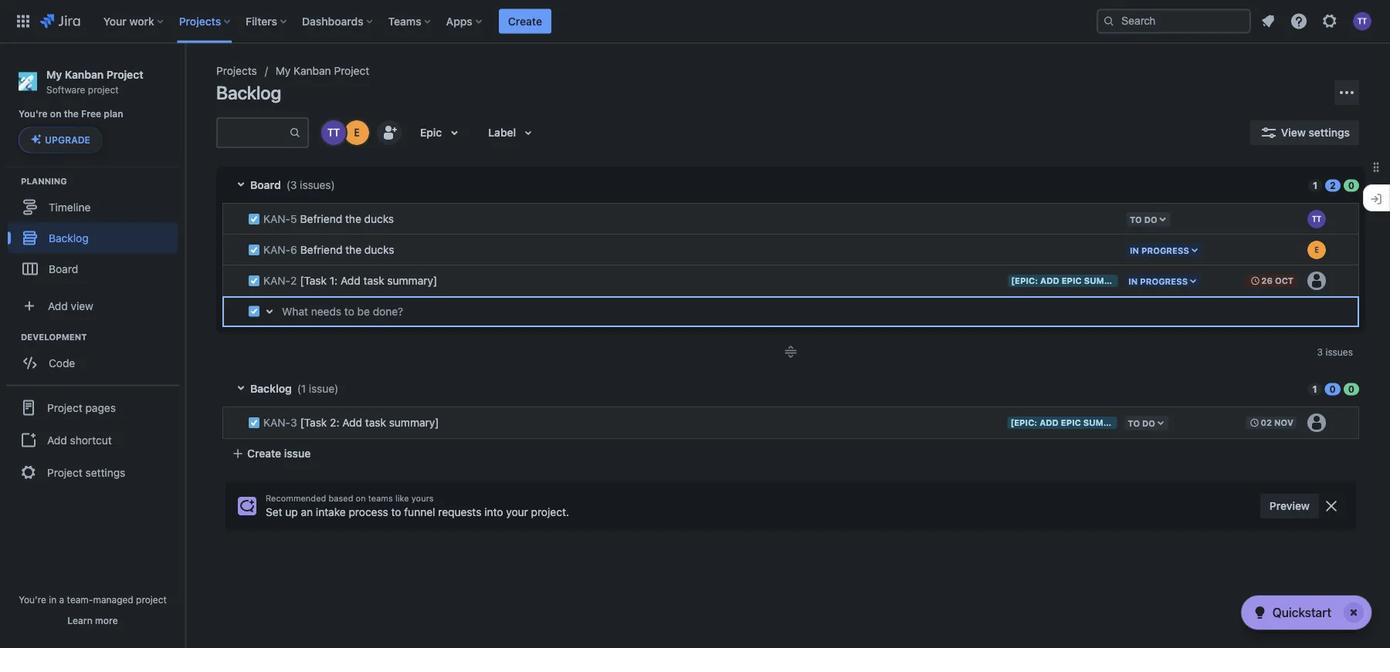 Task type: describe. For each thing, give the bounding box(es) containing it.
create for create issue
[[247, 448, 281, 460]]

1 vertical spatial to do
[[1128, 418, 1156, 428]]

up
[[285, 506, 298, 519]]

learn
[[67, 616, 93, 626]]

kan-2 link
[[263, 275, 297, 287]]

free
[[81, 109, 101, 119]]

0 vertical spatial backlog
[[216, 82, 281, 104]]

work
[[129, 15, 154, 27]]

0 vertical spatial the
[[64, 109, 79, 119]]

( for 1
[[297, 383, 301, 395]]

create issue image for kan-2
[[213, 256, 232, 275]]

requests
[[438, 506, 482, 519]]

into
[[484, 506, 503, 519]]

( for 3
[[286, 179, 290, 192]]

0 vertical spatial issues
[[300, 179, 331, 192]]

unassigned image
[[1308, 414, 1326, 433]]

assignee: terry turtle image
[[1308, 210, 1326, 229]]

backlog link
[[8, 223, 178, 254]]

summary] for kan-2 [task 1: add task summary]
[[387, 275, 437, 287]]

create issue image
[[213, 399, 232, 417]]

add view
[[48, 300, 93, 312]]

appswitcher icon image
[[14, 12, 32, 31]]

set
[[266, 506, 282, 519]]

1:
[[330, 275, 338, 287]]

apps
[[446, 15, 473, 27]]

kan-5 link
[[263, 213, 297, 226]]

learn more
[[67, 616, 118, 626]]

eloisefrancis23 image
[[344, 120, 369, 145]]

0 vertical spatial 3
[[290, 179, 297, 192]]

) for board ( 3 issues )
[[331, 179, 335, 192]]

preview
[[1270, 500, 1310, 513]]

1 for backlog ( 1 issue )
[[1313, 384, 1317, 395]]

board ( 3 issues )
[[250, 179, 335, 192]]

help image
[[1290, 12, 1308, 31]]

planning
[[21, 176, 67, 186]]

unassigned image
[[1308, 272, 1326, 290]]

26
[[1262, 276, 1273, 286]]

befriend for 5
[[300, 213, 342, 226]]

teams button
[[384, 9, 437, 34]]

funnel
[[404, 506, 435, 519]]

project pages
[[47, 402, 116, 414]]

your
[[103, 15, 127, 27]]

2 vertical spatial 3
[[290, 417, 297, 429]]

02 nov
[[1261, 418, 1294, 428]]

0 for board ( 3 issues )
[[1348, 180, 1355, 191]]

notifications image
[[1259, 12, 1278, 31]]

intake
[[316, 506, 346, 519]]

to do: 1 of 3 (issue count) element
[[1308, 179, 1322, 192]]

2 vertical spatial backlog
[[250, 383, 292, 395]]

plan
[[104, 109, 123, 119]]

create issue button
[[222, 440, 1359, 468]]

label
[[488, 126, 516, 139]]

upgrade
[[45, 135, 90, 145]]

you're for you're in a team-managed project
[[19, 595, 46, 606]]

my kanban project software project
[[46, 68, 143, 95]]

What needs to be done? - Press the "Enter" key to submit or the "Escape" key to cancel. text field
[[282, 304, 1347, 320]]

0 inside "element"
[[1330, 384, 1336, 395]]

your
[[506, 506, 528, 519]]

quickstart
[[1273, 606, 1332, 621]]

0 vertical spatial issue
[[309, 383, 335, 395]]

to do: 1 of 1 (issue count) element
[[1308, 383, 1322, 396]]

0 vertical spatial to do
[[1130, 215, 1158, 225]]

Search backlog text field
[[218, 119, 289, 147]]

dashboards
[[302, 15, 364, 27]]

yours
[[412, 494, 434, 504]]

my for my kanban project software project
[[46, 68, 62, 81]]

in
[[49, 595, 57, 606]]

board for board
[[49, 263, 78, 275]]

project.
[[531, 506, 569, 519]]

to
[[391, 506, 401, 519]]

board for board ( 3 issues )
[[250, 179, 281, 192]]

you're on the free plan
[[19, 109, 123, 119]]

dismiss quickstart image
[[1342, 601, 1366, 626]]

0 horizontal spatial 2
[[290, 275, 297, 287]]

oct
[[1275, 276, 1294, 286]]

issue inside create issue button
[[284, 448, 311, 460]]

quickstart button
[[1242, 596, 1372, 630]]

planning image
[[2, 172, 21, 190]]

team-
[[67, 595, 93, 606]]

code
[[49, 357, 75, 370]]

settings image
[[1321, 12, 1339, 31]]

1 vertical spatial 3
[[1317, 347, 1323, 358]]

1 vertical spatial issues
[[1326, 347, 1353, 358]]

you're for you're on the free plan
[[19, 109, 48, 119]]

like
[[395, 494, 409, 504]]

kan-2 [task 1: add task summary]
[[263, 275, 437, 287]]

projects button
[[174, 9, 236, 34]]

you're in a team-managed project
[[19, 595, 167, 606]]

the for kan-6 befriend the ducks
[[345, 244, 362, 256]]

create issue image for kan-5
[[213, 195, 232, 213]]

pages
[[85, 402, 116, 414]]

board link
[[8, 254, 178, 285]]

view
[[1281, 126, 1306, 139]]

software
[[46, 84, 85, 95]]

managed
[[93, 595, 133, 606]]

process
[[349, 506, 388, 519]]

task for 1:
[[363, 275, 384, 287]]

dismiss image
[[1322, 497, 1341, 516]]

Search field
[[1097, 9, 1251, 34]]

upgrade button
[[19, 128, 102, 152]]

2:
[[330, 417, 339, 429]]

more
[[95, 616, 118, 626]]

search image
[[1103, 15, 1115, 27]]

your work
[[103, 15, 154, 27]]

label button
[[479, 120, 547, 145]]

filters
[[246, 15, 277, 27]]

backlog menu image
[[1338, 83, 1356, 102]]

1 vertical spatial to
[[1128, 418, 1140, 428]]

apps button
[[442, 9, 488, 34]]

add inside dropdown button
[[48, 300, 68, 312]]

development group
[[8, 331, 185, 383]]

in
[[1130, 245, 1139, 255]]

settings for project settings
[[85, 466, 125, 479]]

epic button
[[411, 120, 473, 145]]

kan-3 link
[[263, 417, 297, 429]]

kan-3 [task 2: add task summary]
[[263, 417, 439, 429]]

nov
[[1274, 418, 1294, 428]]

an
[[301, 506, 313, 519]]



Task type: locate. For each thing, give the bounding box(es) containing it.
recommended
[[266, 494, 326, 504]]

project settings link
[[6, 456, 179, 490]]

teams
[[388, 15, 421, 27]]

2 befriend from the top
[[300, 244, 343, 256]]

0 vertical spatial project
[[88, 84, 119, 95]]

1 vertical spatial backlog
[[49, 232, 89, 244]]

backlog inside the 'planning' group
[[49, 232, 89, 244]]

kanban inside "link"
[[294, 64, 331, 77]]

1 left in progress: 2 of 3 (issue count) element
[[1313, 180, 1318, 191]]

kan-6 befriend the ducks
[[263, 244, 394, 256]]

2 down '6'
[[290, 275, 297, 287]]

create right apps popup button
[[508, 15, 542, 27]]

filters button
[[241, 9, 293, 34]]

ducks for kan-6 befriend the ducks
[[364, 244, 394, 256]]

add
[[341, 275, 361, 287], [48, 300, 68, 312], [342, 417, 362, 429], [47, 434, 67, 447]]

[task for 2:
[[300, 417, 327, 429]]

0 right to do: 1 of 1 (issue count) element
[[1330, 384, 1336, 395]]

[task left 1:
[[300, 275, 327, 287]]

in progress
[[1130, 245, 1189, 255]]

create down kan-3 link
[[247, 448, 281, 460]]

create issue
[[247, 448, 311, 460]]

) for backlog ( 1 issue )
[[335, 383, 339, 395]]

done: 0 of 1 (issue count) element
[[1344, 383, 1359, 396]]

0 horizontal spatial create
[[247, 448, 281, 460]]

based
[[329, 494, 353, 504]]

1 horizontal spatial create
[[508, 15, 542, 27]]

board up add view
[[49, 263, 78, 275]]

my inside the my kanban project software project
[[46, 68, 62, 81]]

on up upgrade button
[[50, 109, 61, 119]]

project up 'plan'
[[88, 84, 119, 95]]

0 horizontal spatial project
[[88, 84, 119, 95]]

summary] for kan-3 [task 2: add task summary]
[[389, 417, 439, 429]]

settings inside button
[[1309, 126, 1350, 139]]

0 vertical spatial )
[[331, 179, 335, 192]]

done: 0 of 3 (issue count) element
[[1344, 179, 1359, 192]]

1 vertical spatial board
[[49, 263, 78, 275]]

0 horizontal spatial on
[[50, 109, 61, 119]]

0 vertical spatial to
[[1130, 215, 1142, 225]]

development image
[[2, 328, 21, 346]]

create
[[508, 15, 542, 27], [247, 448, 281, 460]]

0 vertical spatial 2
[[1330, 180, 1336, 191]]

ducks up kan-6 befriend the ducks
[[364, 213, 394, 226]]

2 vertical spatial the
[[345, 244, 362, 256]]

) up 2:
[[335, 383, 339, 395]]

progress
[[1142, 245, 1189, 255]]

0 vertical spatial (
[[286, 179, 290, 192]]

the up "kan-2 [task 1: add task summary]"
[[345, 244, 362, 256]]

view settings
[[1281, 126, 1350, 139]]

1 vertical spatial on
[[356, 494, 366, 504]]

epic
[[420, 126, 442, 139]]

create button
[[499, 9, 551, 34]]

0 horizontal spatial board
[[49, 263, 78, 275]]

1 vertical spatial projects
[[216, 64, 257, 77]]

view
[[71, 300, 93, 312]]

ducks up [task 1: add task summary] link
[[364, 244, 394, 256]]

1 vertical spatial project
[[136, 595, 167, 606]]

the for kan-5 befriend the ducks
[[345, 213, 361, 226]]

my kanban project link
[[276, 62, 369, 80]]

1 vertical spatial befriend
[[300, 244, 343, 256]]

banner
[[0, 0, 1390, 43]]

1 [task from the top
[[300, 275, 327, 287]]

0 vertical spatial task
[[363, 275, 384, 287]]

you're left 'in'
[[19, 595, 46, 606]]

project down add shortcut
[[47, 466, 82, 479]]

on up process
[[356, 494, 366, 504]]

my for my kanban project
[[276, 64, 291, 77]]

the up kan-6 befriend the ducks
[[345, 213, 361, 226]]

2 kan- from the top
[[263, 244, 290, 256]]

1 vertical spatial summary]
[[389, 417, 439, 429]]

1 ducks from the top
[[364, 213, 394, 226]]

recommendations image
[[238, 497, 256, 516]]

projects for projects link
[[216, 64, 257, 77]]

1 left in progress: 0 of 1 (issue count) "element"
[[1313, 384, 1317, 395]]

add left view
[[48, 300, 68, 312]]

dashboards button
[[297, 9, 379, 34]]

1 horizontal spatial my
[[276, 64, 291, 77]]

teams
[[368, 494, 393, 504]]

settings
[[1309, 126, 1350, 139], [85, 466, 125, 479]]

3 up 5
[[290, 179, 297, 192]]

1 create issue image from the top
[[213, 195, 232, 213]]

0 right in progress: 0 of 1 (issue count) "element"
[[1348, 384, 1355, 395]]

project right managed
[[136, 595, 167, 606]]

2 right the to do: 1 of 3 (issue count) element
[[1330, 180, 1336, 191]]

kan-
[[263, 213, 290, 226], [263, 244, 290, 256], [263, 275, 290, 287], [263, 417, 290, 429]]

a
[[59, 595, 64, 606]]

create for create
[[508, 15, 542, 27]]

projects inside 'popup button'
[[179, 15, 221, 27]]

add shortcut button
[[6, 425, 179, 456]]

[task left 2:
[[300, 417, 327, 429]]

02
[[1261, 418, 1272, 428]]

kanban inside the my kanban project software project
[[65, 68, 104, 81]]

code link
[[8, 348, 178, 379]]

0
[[1348, 180, 1355, 191], [1330, 384, 1336, 395], [1348, 384, 1355, 395]]

backlog down timeline in the left top of the page
[[49, 232, 89, 244]]

1 vertical spatial you're
[[19, 595, 46, 606]]

0 vertical spatial [task
[[300, 275, 327, 287]]

development
[[21, 332, 87, 342]]

the left free
[[64, 109, 79, 119]]

issues up in progress: 0 of 1 (issue count) "element"
[[1326, 347, 1353, 358]]

1 vertical spatial create
[[247, 448, 281, 460]]

issues
[[300, 179, 331, 192], [1326, 347, 1353, 358]]

[task 1: add task summary] link
[[294, 273, 443, 289]]

in progress: 2 of 3 (issue count) element
[[1325, 179, 1341, 192]]

0 horizontal spatial (
[[286, 179, 290, 192]]

settings down add shortcut button
[[85, 466, 125, 479]]

0 horizontal spatial settings
[[85, 466, 125, 479]]

task image
[[248, 305, 260, 318]]

kanban for my kanban project
[[294, 64, 331, 77]]

)
[[331, 179, 335, 192], [335, 383, 339, 395]]

0 vertical spatial summary]
[[387, 275, 437, 287]]

kan- down kan-6 link
[[263, 275, 290, 287]]

project inside "link"
[[334, 64, 369, 77]]

1 you're from the top
[[19, 109, 48, 119]]

3 issues
[[1317, 347, 1353, 358]]

my kanban project
[[276, 64, 369, 77]]

add view button
[[9, 291, 176, 322]]

assignee: eloisefrancis23 image
[[1308, 241, 1326, 260]]

primary element
[[9, 0, 1097, 43]]

projects right 'sidebar navigation' 'icon'
[[216, 64, 257, 77]]

learn more button
[[67, 615, 118, 627]]

befriend
[[300, 213, 342, 226], [300, 244, 343, 256]]

0 horizontal spatial kanban
[[65, 68, 104, 81]]

ducks for kan-5 befriend the ducks
[[364, 213, 394, 226]]

projects for projects 'popup button'
[[179, 15, 221, 27]]

jira image
[[40, 12, 80, 31], [40, 12, 80, 31]]

kanban
[[294, 64, 331, 77], [65, 68, 104, 81]]

1 kan- from the top
[[263, 213, 290, 226]]

1 for board ( 3 issues )
[[1313, 180, 1318, 191]]

3 up to do: 1 of 1 (issue count) element
[[1317, 347, 1323, 358]]

you're up upgrade button
[[19, 109, 48, 119]]

1 vertical spatial do
[[1142, 418, 1156, 428]]

2
[[1330, 180, 1336, 191], [290, 275, 297, 287]]

1 horizontal spatial settings
[[1309, 126, 1350, 139]]

kan- for 6
[[263, 244, 290, 256]]

kanban up software at the left
[[65, 68, 104, 81]]

project pages link
[[6, 391, 179, 425]]

1 vertical spatial [task
[[300, 417, 327, 429]]

( up the kan-3 [task 2: add task summary]
[[297, 383, 301, 395]]

create issue image left kan-2 link
[[213, 256, 232, 275]]

1 vertical spatial ducks
[[364, 244, 394, 256]]

settings for view settings
[[1309, 126, 1350, 139]]

the
[[64, 109, 79, 119], [345, 213, 361, 226], [345, 244, 362, 256]]

0 vertical spatial on
[[50, 109, 61, 119]]

recommended based on teams like yours set up an intake process to funnel requests into your project.
[[266, 494, 569, 519]]

task for 2:
[[365, 417, 386, 429]]

create inside button
[[508, 15, 542, 27]]

kan- for 5
[[263, 213, 290, 226]]

issue down kan-3 link
[[284, 448, 311, 460]]

add shortcut
[[47, 434, 112, 447]]

project inside the my kanban project software project
[[106, 68, 143, 81]]

add right 2:
[[342, 417, 362, 429]]

shortcut
[[70, 434, 112, 447]]

kan- up kan-2 link
[[263, 244, 290, 256]]

task right 2:
[[365, 417, 386, 429]]

0 inside 'element'
[[1348, 180, 1355, 191]]

create issue image
[[213, 195, 232, 213], [213, 256, 232, 275]]

add people image
[[380, 124, 399, 142]]

1 befriend from the top
[[300, 213, 342, 226]]

add inside button
[[47, 434, 67, 447]]

create inside button
[[247, 448, 281, 460]]

projects link
[[216, 62, 257, 80]]

1 vertical spatial 2
[[290, 275, 297, 287]]

banner containing your work
[[0, 0, 1390, 43]]

settings inside "group"
[[85, 466, 125, 479]]

project inside the my kanban project software project
[[88, 84, 119, 95]]

to do
[[1130, 215, 1158, 225], [1128, 418, 1156, 428]]

on
[[50, 109, 61, 119], [356, 494, 366, 504]]

kan- up create issue
[[263, 417, 290, 429]]

0 for backlog ( 1 issue )
[[1348, 384, 1355, 395]]

1 horizontal spatial kanban
[[294, 64, 331, 77]]

kan- for 3
[[263, 417, 290, 429]]

1 up the kan-3 [task 2: add task summary]
[[301, 383, 306, 395]]

0 right in progress: 2 of 3 (issue count) element
[[1348, 180, 1355, 191]]

0 vertical spatial do
[[1144, 215, 1158, 225]]

0 vertical spatial befriend
[[300, 213, 342, 226]]

terry turtle image
[[321, 120, 346, 145]]

sidebar navigation image
[[168, 62, 202, 93]]

1 horizontal spatial issues
[[1326, 347, 1353, 358]]

1 horizontal spatial project
[[136, 595, 167, 606]]

you're
[[19, 109, 48, 119], [19, 595, 46, 606]]

3 kan- from the top
[[263, 275, 290, 287]]

1 vertical spatial issue
[[284, 448, 311, 460]]

3 down backlog ( 1 issue )
[[290, 417, 297, 429]]

kan-6 link
[[263, 244, 297, 256]]

project down dashboards popup button
[[334, 64, 369, 77]]

1 vertical spatial task
[[365, 417, 386, 429]]

board inside the 'planning' group
[[49, 263, 78, 275]]

my right projects link
[[276, 64, 291, 77]]

add right 1:
[[341, 275, 361, 287]]

task
[[363, 275, 384, 287], [365, 417, 386, 429]]

project
[[334, 64, 369, 77], [106, 68, 143, 81], [47, 402, 82, 414], [47, 466, 82, 479]]

1 vertical spatial )
[[335, 383, 339, 395]]

0 vertical spatial create
[[508, 15, 542, 27]]

kan- for 2
[[263, 275, 290, 287]]

view settings button
[[1250, 120, 1359, 145]]

4 kan- from the top
[[263, 417, 290, 429]]

group containing project pages
[[6, 385, 179, 495]]

my inside "link"
[[276, 64, 291, 77]]

0 vertical spatial ducks
[[364, 213, 394, 226]]

1 horizontal spatial board
[[250, 179, 281, 192]]

2 create issue image from the top
[[213, 256, 232, 275]]

5
[[290, 213, 297, 226]]

add left shortcut on the left
[[47, 434, 67, 447]]

0 vertical spatial board
[[250, 179, 281, 192]]

project settings
[[47, 466, 125, 479]]

0 vertical spatial projects
[[179, 15, 221, 27]]

on inside recommended based on teams like yours set up an intake process to funnel requests into your project.
[[356, 494, 366, 504]]

kan-5 befriend the ducks
[[263, 213, 394, 226]]

settings right view on the top right
[[1309, 126, 1350, 139]]

timeline link
[[8, 192, 178, 223]]

befriend right 5
[[300, 213, 342, 226]]

issue up 2:
[[309, 383, 335, 395]]

2 ducks from the top
[[364, 244, 394, 256]]

0 vertical spatial create issue image
[[213, 195, 232, 213]]

in progress: 0 of 1 (issue count) element
[[1325, 383, 1341, 396]]

backlog down projects link
[[216, 82, 281, 104]]

1 horizontal spatial on
[[356, 494, 366, 504]]

your profile and settings image
[[1353, 12, 1372, 31]]

2 you're from the top
[[19, 595, 46, 606]]

group
[[6, 385, 179, 495]]

0 horizontal spatial issues
[[300, 179, 331, 192]]

backlog ( 1 issue )
[[250, 383, 339, 395]]

project up add shortcut
[[47, 402, 82, 414]]

1 vertical spatial (
[[297, 383, 301, 395]]

preview button
[[1260, 494, 1319, 519]]

2 [task from the top
[[300, 417, 327, 429]]

1 vertical spatial create issue image
[[213, 256, 232, 275]]

6
[[290, 244, 297, 256]]

1 vertical spatial settings
[[85, 466, 125, 479]]

1 horizontal spatial (
[[297, 383, 301, 395]]

kan- up kan-6 link
[[263, 213, 290, 226]]

timeline
[[49, 201, 91, 214]]

my up software at the left
[[46, 68, 62, 81]]

create issue image left kan-5 link
[[213, 195, 232, 213]]

kanban down dashboards
[[294, 64, 331, 77]]

3
[[290, 179, 297, 192], [1317, 347, 1323, 358], [290, 417, 297, 429]]

my
[[276, 64, 291, 77], [46, 68, 62, 81]]

1 horizontal spatial 2
[[1330, 180, 1336, 191]]

board up kan-5 link
[[250, 179, 281, 192]]

[task for 1:
[[300, 275, 327, 287]]

( up kan-5 link
[[286, 179, 290, 192]]

planning group
[[8, 175, 185, 289]]

1 vertical spatial the
[[345, 213, 361, 226]]

projects
[[179, 15, 221, 27], [216, 64, 257, 77]]

issues up kan-5 befriend the ducks
[[300, 179, 331, 192]]

task right 1:
[[363, 275, 384, 287]]

check image
[[1251, 604, 1270, 623]]

befriend right '6'
[[300, 244, 343, 256]]

0 horizontal spatial my
[[46, 68, 62, 81]]

your work button
[[99, 9, 170, 34]]

) up kan-5 befriend the ducks
[[331, 179, 335, 192]]

backlog up kan-3 link
[[250, 383, 292, 395]]

kanban for my kanban project software project
[[65, 68, 104, 81]]

0 vertical spatial settings
[[1309, 126, 1350, 139]]

projects up 'sidebar navigation' 'icon'
[[179, 15, 221, 27]]

0 vertical spatial you're
[[19, 109, 48, 119]]

befriend for 6
[[300, 244, 343, 256]]

project up 'plan'
[[106, 68, 143, 81]]



Task type: vqa. For each thing, say whether or not it's contained in the screenshot.
'Such'
no



